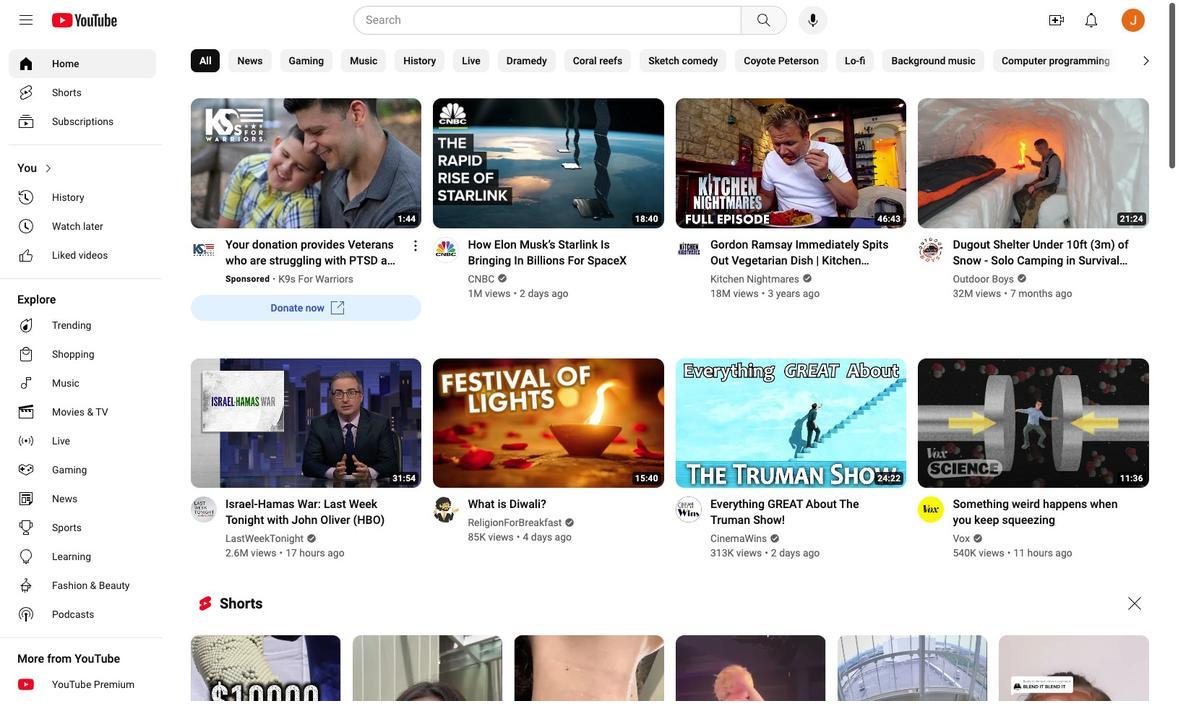 Task type: describe. For each thing, give the bounding box(es) containing it.
movies & tv
[[52, 406, 108, 418]]

0 horizontal spatial for
[[298, 273, 313, 285]]

85k views
[[468, 532, 514, 543]]

lo-fi
[[845, 55, 866, 67]]

for inside how elon musk's starlink is bringing in billions for spacex
[[568, 254, 585, 267]]

elon
[[495, 238, 517, 251]]

everything great about the truman show!
[[711, 498, 860, 528]]

something weird happens when you keep squeezing
[[954, 498, 1118, 528]]

24:22 link
[[676, 358, 907, 490]]

are
[[250, 254, 267, 267]]

gordon ramsay immediately spits out vegetarian dish | kitchen nightmares full episode by kitchen nightmares 18,041,343 views 3 years ago 46 minutes element
[[711, 237, 890, 283]]

podcasts
[[52, 609, 94, 621]]

explore
[[17, 293, 56, 307]]

ago for war:
[[328, 548, 345, 559]]

how elon musk's starlink is bringing in billions for spacex link
[[468, 237, 647, 269]]

& for tv
[[87, 406, 93, 418]]

coyote
[[744, 55, 776, 67]]

2.6m
[[226, 548, 249, 559]]

spacex
[[588, 254, 627, 267]]

3 years ago
[[768, 288, 820, 299]]

(3m)
[[1091, 238, 1116, 251]]

coyote peterson
[[744, 55, 819, 67]]

hope.
[[280, 270, 309, 283]]

squeezing
[[1003, 514, 1056, 528]]

everything great about the truman show! by cinemawins 313,830 views 2 days ago 24 minutes element
[[711, 497, 890, 529]]

46 minutes, 43 seconds element
[[878, 214, 901, 224]]

cinemawins image
[[676, 497, 702, 523]]

liked videos
[[52, 250, 108, 261]]

dugout
[[954, 238, 991, 251]]

all
[[200, 55, 212, 67]]

donate
[[271, 302, 303, 314]]

7
[[1011, 288, 1017, 299]]

a
[[381, 254, 387, 267]]

cnbc
[[468, 273, 495, 285]]

1 vertical spatial youtube
[[52, 679, 91, 691]]

540k
[[954, 548, 977, 559]]

episode
[[804, 270, 850, 283]]

4
[[523, 532, 529, 543]]

boys
[[993, 273, 1015, 285]]

is
[[601, 238, 610, 251]]

with inside israel-hamas war: last week tonight with john oliver (hbo)
[[267, 514, 289, 528]]

2 for show!
[[772, 548, 777, 559]]

diwali?
[[510, 498, 547, 512]]

2.6m views
[[226, 548, 277, 559]]

cinemawins link
[[711, 532, 769, 546]]

7 months ago
[[1011, 288, 1073, 299]]

israel-hamas war: last week tonight with john oliver (hbo)
[[226, 498, 385, 528]]

provides
[[301, 238, 345, 251]]

3
[[768, 288, 774, 299]]

something weird happens when you keep squeezing link
[[954, 497, 1132, 529]]

starlink
[[559, 238, 598, 251]]

11
[[1014, 548, 1026, 559]]

something weird happens when you keep squeezing by vox 540,897 views 11 hours ago 11 minutes, 36 seconds element
[[954, 497, 1132, 529]]

Donate now text field
[[271, 302, 325, 314]]

1 horizontal spatial news
[[238, 55, 263, 67]]

18:40 link
[[434, 98, 665, 230]]

nightmares up 3
[[747, 273, 800, 285]]

2 days ago for show!
[[772, 548, 820, 559]]

outdoor boys link
[[954, 272, 1016, 286]]

music inside tab list
[[350, 55, 378, 67]]

more from youtube
[[17, 652, 120, 666]]

computer programming
[[1002, 55, 1111, 67]]

31:54
[[393, 474, 416, 484]]

outdoor boys image
[[919, 237, 945, 263]]

1m views
[[468, 288, 511, 299]]

ago for under
[[1056, 288, 1073, 299]]

cnbc link
[[468, 272, 496, 286]]

donate now
[[271, 302, 325, 314]]

cnbc image
[[434, 237, 460, 263]]

lastweektonight image
[[191, 497, 217, 523]]

days for diwali?
[[531, 532, 553, 543]]

avatar image image
[[1122, 9, 1146, 32]]

billions
[[527, 254, 565, 267]]

everything
[[711, 498, 765, 512]]

1:44 button
[[191, 98, 422, 230]]

liked
[[52, 250, 76, 261]]

0 vertical spatial snow
[[954, 254, 982, 267]]

hours for squeezing
[[1028, 548, 1054, 559]]

musk's
[[520, 238, 556, 251]]

1:44 link
[[191, 98, 422, 230]]

ago for happens
[[1056, 548, 1073, 559]]

oliver
[[321, 514, 350, 528]]

0 vertical spatial shorts
[[52, 87, 82, 98]]

sports
[[52, 522, 82, 534]]

dramedy
[[507, 55, 547, 67]]

what is diwali?
[[468, 498, 547, 512]]

of inside your donation provides veterans who are struggling with ptsd a beacon of hope.
[[267, 270, 277, 283]]

go to channel: k9s for warriors. image
[[191, 237, 217, 263]]

live inside tab list
[[462, 55, 481, 67]]

you
[[17, 161, 37, 175]]

4 days ago
[[523, 532, 572, 543]]

0 horizontal spatial history
[[52, 192, 84, 203]]

when
[[1091, 498, 1118, 512]]

bringing
[[468, 254, 512, 267]]

gordon
[[711, 238, 749, 251]]

540k views
[[954, 548, 1005, 559]]

hours for with
[[300, 548, 325, 559]]

coral
[[573, 55, 597, 67]]

something
[[954, 498, 1010, 512]]

the
[[840, 498, 860, 512]]

1 minute, 44 seconds element
[[398, 214, 416, 224]]

dugout shelter under 10ft (3m) of snow - solo camping in survival shelter during snow storm by outdoor boys 32,122,478 views 7 months ago 21 minutes element
[[954, 237, 1132, 283]]

dugout shelter under 10ft (3m) of snow - solo camping in survival shelter during snow storm
[[954, 238, 1129, 283]]

religionforbreakfast image
[[434, 497, 460, 523]]

k9s for warriors
[[279, 273, 354, 285]]

reefs
[[600, 55, 623, 67]]

premium
[[94, 679, 135, 691]]

views for gordon
[[734, 288, 759, 299]]

you
[[954, 514, 972, 528]]

go to channel: k9s for warriors. element
[[279, 273, 354, 285]]

everything great about the truman show! link
[[711, 497, 890, 529]]

fashion
[[52, 580, 88, 592]]

about
[[806, 498, 837, 512]]

0 horizontal spatial gaming
[[52, 464, 87, 476]]

views for how
[[485, 288, 511, 299]]

days for about
[[780, 548, 801, 559]]

1m
[[468, 288, 483, 299]]

kitchen inside gordon ramsay immediately spits out vegetarian dish | kitchen nightmares full episode
[[823, 254, 862, 267]]

videos
[[79, 250, 108, 261]]

youtube premium
[[52, 679, 135, 691]]

Search text field
[[366, 11, 738, 30]]

during
[[993, 270, 1027, 283]]

week
[[349, 498, 378, 512]]

action-ad
[[1137, 55, 1179, 67]]

how
[[468, 238, 492, 251]]

kitchen nightmares image
[[676, 237, 702, 263]]

kitchen nightmares
[[711, 273, 800, 285]]

18 minutes, 40 seconds element
[[636, 214, 659, 224]]

full
[[774, 270, 801, 283]]

10ft
[[1067, 238, 1088, 251]]



Task type: locate. For each thing, give the bounding box(es) containing it.
31 minutes, 54 seconds element
[[393, 474, 416, 484]]

youtube up youtube premium
[[75, 652, 120, 666]]

15 minutes, 40 seconds element
[[636, 474, 659, 484]]

tv
[[96, 406, 108, 418]]

1 horizontal spatial kitchen
[[823, 254, 862, 267]]

shelter
[[994, 238, 1031, 251], [954, 270, 990, 283]]

1 horizontal spatial live
[[462, 55, 481, 67]]

views down outdoor boys link
[[976, 288, 1002, 299]]

1 vertical spatial news
[[52, 493, 77, 505]]

ago right 11
[[1056, 548, 1073, 559]]

(hbo)
[[353, 514, 385, 528]]

views down kitchen nightmares
[[734, 288, 759, 299]]

0 vertical spatial kitchen
[[823, 254, 862, 267]]

shorts down home
[[52, 87, 82, 98]]

for down starlink
[[568, 254, 585, 267]]

ago down everything great about the truman show! by cinemawins 313,830 views 2 days ago 24 minutes element at the bottom right of page
[[803, 548, 820, 559]]

movies
[[52, 406, 85, 418]]

1 horizontal spatial shorts
[[220, 595, 263, 613]]

ago for about
[[803, 548, 820, 559]]

11:36
[[1121, 474, 1144, 484]]

0 vertical spatial live
[[462, 55, 481, 67]]

0 horizontal spatial snow
[[954, 254, 982, 267]]

views for israel-
[[251, 548, 277, 559]]

history inside tab list
[[404, 55, 436, 67]]

2 days ago for bringing
[[520, 288, 569, 299]]

0 vertical spatial shelter
[[994, 238, 1031, 251]]

2 days ago down everything great about the truman show! by cinemawins 313,830 views 2 days ago 24 minutes element at the bottom right of page
[[772, 548, 820, 559]]

home
[[52, 58, 79, 69]]

with down hamas
[[267, 514, 289, 528]]

0 horizontal spatial news
[[52, 493, 77, 505]]

1 vertical spatial of
[[267, 270, 277, 283]]

beacon
[[226, 270, 264, 283]]

1 vertical spatial 2
[[772, 548, 777, 559]]

watch later
[[52, 221, 103, 232]]

news up sports
[[52, 493, 77, 505]]

kitchen up 18m
[[711, 273, 745, 285]]

0 horizontal spatial 2 days ago
[[520, 288, 569, 299]]

snow
[[954, 254, 982, 267], [1030, 270, 1059, 283]]

liked videos link
[[9, 241, 156, 270], [9, 241, 156, 270]]

1 horizontal spatial shelter
[[994, 238, 1031, 251]]

0 vertical spatial 2 days ago
[[520, 288, 569, 299]]

what is diwali? by religionforbreakfast 85,569 views 4 days ago 15 minutes element
[[468, 497, 581, 513]]

movies & tv link
[[9, 398, 156, 427], [9, 398, 156, 427]]

85k
[[468, 532, 486, 543]]

lastweektonight link
[[226, 532, 305, 546]]

views for dugout
[[976, 288, 1002, 299]]

of inside the dugout shelter under 10ft (3m) of snow - solo camping in survival shelter during snow storm
[[1119, 238, 1129, 251]]

shorts down 2.6m
[[220, 595, 263, 613]]

of left k9s
[[267, 270, 277, 283]]

0 vertical spatial &
[[87, 406, 93, 418]]

1 vertical spatial kitchen
[[711, 273, 745, 285]]

0 vertical spatial 2
[[520, 288, 526, 299]]

& for beauty
[[90, 580, 96, 592]]

action-
[[1137, 55, 1169, 67]]

camping
[[1018, 254, 1064, 267]]

24:22
[[878, 474, 901, 484]]

great
[[768, 498, 803, 512]]

years
[[777, 288, 801, 299]]

0 horizontal spatial shelter
[[954, 270, 990, 283]]

views down lastweektonight
[[251, 548, 277, 559]]

0 vertical spatial gaming
[[289, 55, 324, 67]]

1 vertical spatial history
[[52, 192, 84, 203]]

0 horizontal spatial hours
[[300, 548, 325, 559]]

hours
[[300, 548, 325, 559], [1028, 548, 1054, 559]]

32m views
[[954, 288, 1002, 299]]

1:44
[[398, 214, 416, 224]]

0 vertical spatial with
[[325, 254, 346, 267]]

None search field
[[328, 6, 790, 35]]

gaming inside tab list
[[289, 55, 324, 67]]

now
[[306, 302, 325, 314]]

ago down oliver
[[328, 548, 345, 559]]

1 vertical spatial 2 days ago
[[772, 548, 820, 559]]

live
[[462, 55, 481, 67], [52, 435, 70, 447]]

warriors
[[316, 273, 354, 285]]

ago down storm
[[1056, 288, 1073, 299]]

donation
[[252, 238, 298, 251]]

1 horizontal spatial music
[[350, 55, 378, 67]]

tab list
[[191, 40, 1179, 81]]

ago down episode
[[803, 288, 820, 299]]

sketch comedy
[[649, 55, 718, 67]]

donate now link
[[191, 295, 422, 321]]

hours right 11
[[1028, 548, 1054, 559]]

music link
[[9, 369, 156, 398], [9, 369, 156, 398]]

from
[[47, 652, 72, 666]]

views for everything
[[737, 548, 762, 559]]

news right all
[[238, 55, 263, 67]]

2 down the show!
[[772, 548, 777, 559]]

days
[[528, 288, 549, 299], [531, 532, 553, 543], [780, 548, 801, 559]]

show!
[[754, 514, 785, 528]]

what is diwali? link
[[468, 497, 581, 513]]

0 horizontal spatial with
[[267, 514, 289, 528]]

1 horizontal spatial snow
[[1030, 270, 1059, 283]]

for right k9s
[[298, 273, 313, 285]]

ago down billions
[[552, 288, 569, 299]]

1 vertical spatial live
[[52, 435, 70, 447]]

kitchen nightmares link
[[711, 272, 801, 286]]

0 horizontal spatial of
[[267, 270, 277, 283]]

tab list containing all
[[191, 40, 1179, 81]]

of right (3m)
[[1119, 238, 1129, 251]]

vox image
[[919, 497, 945, 523]]

nightmares up 18m views
[[711, 270, 771, 283]]

survival
[[1079, 254, 1120, 267]]

1 vertical spatial for
[[298, 273, 313, 285]]

fi
[[860, 55, 866, 67]]

storm
[[1061, 270, 1093, 283]]

shelter up 32m views
[[954, 270, 990, 283]]

0 horizontal spatial live
[[52, 435, 70, 447]]

& left beauty
[[90, 580, 96, 592]]

1 horizontal spatial hours
[[1028, 548, 1054, 559]]

0 vertical spatial of
[[1119, 238, 1129, 251]]

1 horizontal spatial history
[[404, 55, 436, 67]]

ago for diwali?
[[555, 532, 572, 543]]

shorts link
[[9, 78, 156, 107], [9, 78, 156, 107]]

youtube down more from youtube
[[52, 679, 91, 691]]

john
[[292, 514, 318, 528]]

-
[[985, 254, 989, 267]]

live left dramedy
[[462, 55, 481, 67]]

21 minutes, 24 seconds element
[[1121, 214, 1144, 224]]

11 minutes, 36 seconds element
[[1121, 474, 1144, 484]]

1 horizontal spatial 2
[[772, 548, 777, 559]]

trending link
[[9, 311, 156, 340], [9, 311, 156, 340]]

ago for immediately
[[803, 288, 820, 299]]

0 vertical spatial music
[[350, 55, 378, 67]]

hours right 17
[[300, 548, 325, 559]]

0 horizontal spatial 2
[[520, 288, 526, 299]]

& left tv
[[87, 406, 93, 418]]

under
[[1033, 238, 1064, 251]]

views down cnbc link
[[485, 288, 511, 299]]

1 vertical spatial snow
[[1030, 270, 1059, 283]]

21:24
[[1121, 214, 1144, 224]]

computer
[[1002, 55, 1047, 67]]

live down 'movies'
[[52, 435, 70, 447]]

gordon ramsay immediately spits out vegetarian dish | kitchen nightmares full episode link
[[711, 237, 890, 283]]

ago right the 4
[[555, 532, 572, 543]]

israel-hamas war: last week tonight with john oliver (hbo) by lastweektonight 2,616,038 views 17 hours ago 31 minutes element
[[226, 497, 405, 529]]

snow down camping
[[1030, 270, 1059, 283]]

news
[[238, 55, 263, 67], [52, 493, 77, 505]]

last
[[324, 498, 346, 512]]

is
[[498, 498, 507, 512]]

2 vertical spatial days
[[780, 548, 801, 559]]

0 vertical spatial history
[[404, 55, 436, 67]]

comedy
[[682, 55, 718, 67]]

1 vertical spatial with
[[267, 514, 289, 528]]

views for what
[[488, 532, 514, 543]]

1 vertical spatial shelter
[[954, 270, 990, 283]]

1 horizontal spatial 2 days ago
[[772, 548, 820, 559]]

ad - your donation provides veterans who are struggling with ptsd a beacon of hope. - 1 minute, 44 seconds - pair a veteran in need with a service dog — and save both their lives. - k9s for warriors - play video element
[[226, 237, 405, 283]]

shelter up solo
[[994, 238, 1031, 251]]

1 vertical spatial gaming
[[52, 464, 87, 476]]

0 horizontal spatial music
[[52, 378, 79, 389]]

fashion & beauty link
[[9, 571, 156, 600], [9, 571, 156, 600]]

months
[[1019, 288, 1054, 299]]

news link
[[9, 485, 156, 513], [9, 485, 156, 513]]

0 vertical spatial youtube
[[75, 652, 120, 666]]

1 vertical spatial &
[[90, 580, 96, 592]]

ad
[[1169, 55, 1179, 67]]

24 minutes, 22 seconds element
[[878, 474, 901, 484]]

1 horizontal spatial gaming
[[289, 55, 324, 67]]

hamas
[[258, 498, 295, 512]]

views right 540k on the bottom of the page
[[979, 548, 1005, 559]]

1 vertical spatial music
[[52, 378, 79, 389]]

vox
[[954, 533, 970, 545]]

1 horizontal spatial of
[[1119, 238, 1129, 251]]

days for musk's
[[528, 288, 549, 299]]

&
[[87, 406, 93, 418], [90, 580, 96, 592]]

nightmares inside gordon ramsay immediately spits out vegetarian dish | kitchen nightmares full episode
[[711, 270, 771, 283]]

1 vertical spatial days
[[531, 532, 553, 543]]

2 hours from the left
[[1028, 548, 1054, 559]]

gaming
[[289, 55, 324, 67], [52, 464, 87, 476]]

1 horizontal spatial for
[[568, 254, 585, 267]]

views down cinemawins link
[[737, 548, 762, 559]]

2 days ago down billions
[[520, 288, 569, 299]]

2 down in
[[520, 288, 526, 299]]

0 horizontal spatial kitchen
[[711, 273, 745, 285]]

views for something
[[979, 548, 1005, 559]]

1 hours from the left
[[300, 548, 325, 559]]

days down the show!
[[780, 548, 801, 559]]

war:
[[298, 498, 321, 512]]

0 vertical spatial news
[[238, 55, 263, 67]]

days down billions
[[528, 288, 549, 299]]

tonight
[[226, 514, 264, 528]]

more
[[17, 652, 44, 666]]

watch later link
[[9, 212, 156, 241], [9, 212, 156, 241]]

shopping link
[[9, 340, 156, 369], [9, 340, 156, 369]]

background music
[[892, 55, 976, 67]]

kitchen down immediately
[[823, 254, 862, 267]]

programming
[[1050, 55, 1111, 67]]

0 vertical spatial days
[[528, 288, 549, 299]]

ago for musk's
[[552, 288, 569, 299]]

happens
[[1044, 498, 1088, 512]]

2 days ago
[[520, 288, 569, 299], [772, 548, 820, 559]]

0 vertical spatial for
[[568, 254, 585, 267]]

0 horizontal spatial shorts
[[52, 87, 82, 98]]

what
[[468, 498, 495, 512]]

1 horizontal spatial with
[[325, 254, 346, 267]]

days right the 4
[[531, 532, 553, 543]]

1 vertical spatial shorts
[[220, 595, 263, 613]]

with inside your donation provides veterans who are struggling with ptsd a beacon of hope.
[[325, 254, 346, 267]]

with up warriors
[[325, 254, 346, 267]]

|
[[817, 254, 820, 267]]

gordon ramsay immediately spits out vegetarian dish | kitchen nightmares full episode
[[711, 238, 889, 283]]

snow down dugout
[[954, 254, 982, 267]]

subscriptions
[[52, 116, 114, 127]]

outdoor
[[954, 273, 990, 285]]

watch
[[52, 221, 81, 232]]

keep
[[975, 514, 1000, 528]]

views down religionforbreakfast at left
[[488, 532, 514, 543]]

how elon musk's starlink is bringing in billions for spacex by cnbc 1,027,820 views 2 days ago 18 minutes element
[[468, 237, 647, 269]]

lastweektonight
[[226, 533, 304, 545]]

15:40 link
[[434, 358, 665, 490]]

in
[[514, 254, 524, 267]]

2 for bringing
[[520, 288, 526, 299]]

struggling
[[269, 254, 322, 267]]



Task type: vqa. For each thing, say whether or not it's contained in the screenshot.


